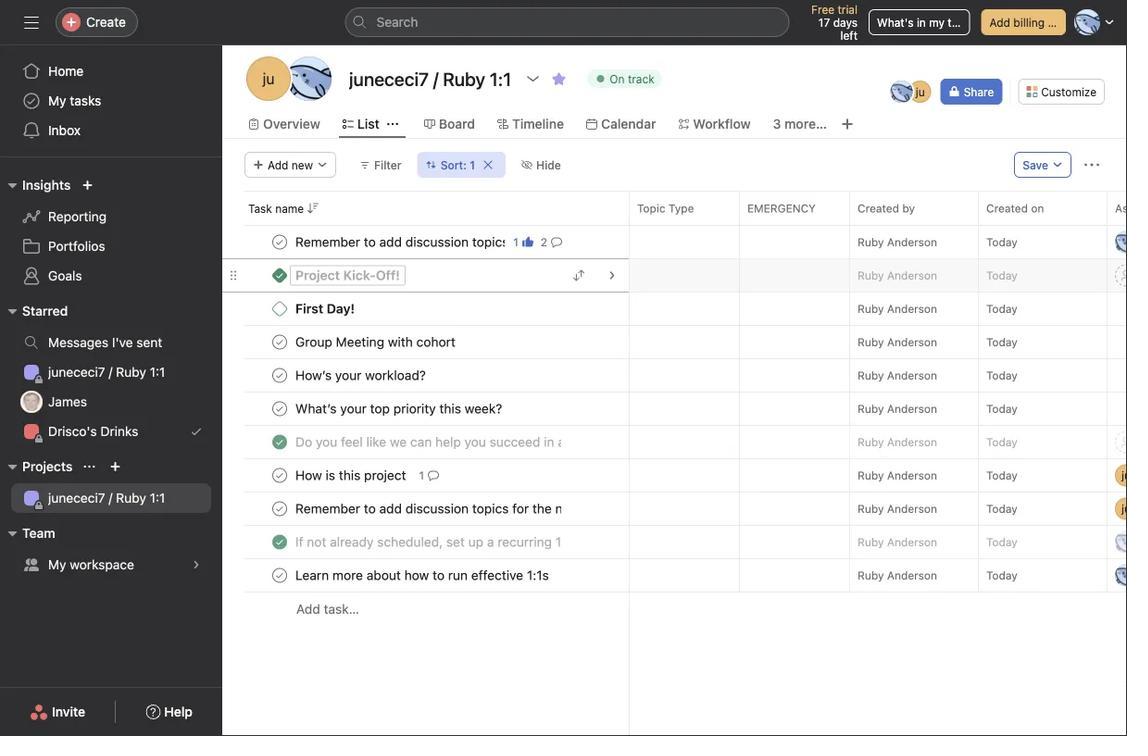 Task type: describe. For each thing, give the bounding box(es) containing it.
created by
[[858, 202, 915, 215]]

completed checkbox for what's your top priority this week? 'text box'
[[269, 398, 291, 420]]

starred element
[[0, 294, 222, 450]]

filter button
[[351, 152, 410, 178]]

timeline
[[512, 116, 564, 132]]

today for if not already scheduled, set up a recurring 1:1 meeting in your calendar cell
[[986, 536, 1018, 549]]

goals link
[[11, 261, 211, 291]]

anderson for group meeting with cohort cell
[[887, 336, 937, 349]]

completed image for what's your top priority this week? 'text box'
[[269, 398, 291, 420]]

drisco's drinks
[[48, 424, 138, 439]]

ra for remember to add discussion topics for the next meeting cell containing 1
[[1119, 236, 1127, 249]]

what's
[[877, 16, 914, 29]]

topic
[[637, 202, 665, 215]]

today for do you feel like we can help you succeed in any manner right now? cell
[[986, 436, 1018, 449]]

messages
[[48, 335, 108, 350]]

timeline link
[[497, 114, 564, 134]]

today for what's your top priority this week? cell
[[986, 402, 1018, 415]]

what's in my trial?
[[877, 16, 973, 29]]

remove from starred image
[[551, 71, 566, 86]]

topic type
[[637, 202, 694, 215]]

my
[[929, 16, 945, 29]]

how's your workload? cell
[[222, 358, 630, 393]]

completed checkbox for do you feel like we can help you succeed in any manner right now? text box
[[269, 431, 291, 453]]

filter
[[374, 158, 402, 171]]

17
[[819, 16, 830, 29]]

workflow
[[693, 116, 751, 132]]

sent
[[136, 335, 162, 350]]

list link
[[342, 114, 380, 134]]

inbox
[[48, 123, 81, 138]]

remember to add discussion topics for the next meeting cell for ju
[[222, 492, 630, 526]]

team button
[[0, 522, 55, 545]]

reporting link
[[11, 202, 211, 232]]

my workspace link
[[11, 550, 211, 580]]

today for how is this project "cell"
[[986, 469, 1018, 482]]

board
[[439, 116, 475, 132]]

tab actions image
[[387, 119, 398, 130]]

add for add task…
[[296, 601, 320, 617]]

drinks
[[100, 424, 138, 439]]

overview link
[[248, 114, 320, 134]]

ra for if not already scheduled, set up a recurring 1:1 meeting in your calendar cell
[[1119, 536, 1127, 549]]

completed milestone checkbox for project kick-off! text box
[[272, 268, 287, 283]]

ra button for if not already scheduled, set up a recurring 1:1 meeting in your calendar cell
[[1115, 531, 1127, 553]]

trial
[[838, 3, 858, 16]]

add task… button
[[296, 599, 359, 620]]

on
[[610, 72, 625, 85]]

starred
[[22, 303, 68, 319]]

projects button
[[0, 456, 73, 478]]

drisco's
[[48, 424, 97, 439]]

info
[[1048, 16, 1067, 29]]

1 junececi7 / ruby 1:1 link from the top
[[11, 357, 211, 387]]

show options image
[[525, 71, 540, 86]]

my workspace
[[48, 557, 134, 572]]

ruby for how is this project "cell"
[[858, 469, 884, 482]]

invite button
[[18, 695, 97, 729]]

row containing task name
[[222, 191, 1127, 225]]

ruby for remember to add discussion topics for the next meeting cell for ju
[[858, 502, 884, 515]]

junececi7 inside projects element
[[48, 490, 105, 506]]

If not already scheduled, set up a recurring 1:1 meeting in your calendar text field
[[292, 533, 562, 551]]

project kick-off! cell
[[222, 258, 630, 293]]

anderson for if not already scheduled, set up a recurring 1:1 meeting in your calendar cell
[[887, 536, 937, 549]]

completed image for "learn more about how to run effective 1:1s" text field
[[269, 564, 291, 587]]

projects element
[[0, 450, 222, 517]]

anderson for learn more about how to run effective 1:1s cell
[[887, 569, 937, 582]]

add billing info
[[989, 16, 1067, 29]]

/ inside projects element
[[109, 490, 112, 506]]

Do you feel like we can help you succeed in any manner right now? text field
[[292, 433, 562, 451]]

save
[[1023, 158, 1048, 171]]

name
[[275, 202, 304, 215]]

calendar link
[[586, 114, 656, 134]]

insights
[[22, 177, 71, 193]]

add task… tree grid
[[222, 225, 1127, 626]]

search button
[[345, 7, 789, 37]]

group meeting with cohort cell
[[222, 325, 630, 359]]

ruby inside starred element
[[116, 364, 146, 380]]

anderson for how is this project "cell"
[[887, 469, 937, 482]]

ruby anderson for do you feel like we can help you succeed in any manner right now? cell
[[858, 436, 937, 449]]

sort:
[[440, 158, 467, 171]]

add new button
[[244, 152, 336, 178]]

hide sidebar image
[[24, 15, 39, 30]]

ruby for group meeting with cohort cell
[[858, 336, 884, 349]]

add task… row
[[222, 592, 1127, 626]]

0 vertical spatial 1 button
[[510, 233, 537, 251]]

ra button for learn more about how to run effective 1:1s cell
[[1115, 564, 1127, 587]]

insights element
[[0, 169, 222, 294]]

search list box
[[345, 7, 789, 37]]

ra for learn more about how to run effective 1:1s cell
[[1119, 569, 1127, 582]]

How's your workload? text field
[[292, 366, 431, 385]]

projects
[[22, 459, 73, 474]]

on
[[1031, 202, 1044, 215]]

add task…
[[296, 601, 359, 617]]

my tasks link
[[11, 86, 211, 116]]

my for my tasks
[[48, 93, 66, 108]]

left
[[840, 29, 858, 42]]

save button
[[1014, 152, 1071, 178]]

free trial 17 days left
[[811, 3, 858, 42]]

today for remember to add discussion topics for the next meeting cell containing 1
[[986, 236, 1018, 249]]

completed image for do you feel like we can help you succeed in any manner right now? text box
[[269, 431, 291, 453]]

today for group meeting with cohort cell
[[986, 336, 1018, 349]]

completed image for group meeting with cohort text field
[[269, 331, 291, 353]]

completed checkbox for group meeting with cohort text field
[[269, 331, 291, 353]]

completed image for remember to add discussion topics for the next meeting text field associated with ra
[[269, 231, 291, 253]]

billing
[[1013, 16, 1045, 29]]

How is this project text field
[[292, 466, 412, 485]]

2 today from the top
[[986, 269, 1018, 282]]

create
[[86, 14, 126, 30]]

completed image for "if not already scheduled, set up a recurring 1:1 meeting in your calendar" text box
[[269, 531, 291, 553]]

3 more…
[[773, 116, 827, 132]]

details image
[[607, 270, 618, 281]]

hide button
[[513, 152, 569, 178]]

what's in my trial? button
[[869, 9, 973, 35]]

/ inside starred element
[[109, 364, 112, 380]]

remember to add discussion topics for the next meeting text field for ju
[[292, 500, 562, 518]]

ruby for remember to add discussion topics for the next meeting cell containing 1
[[858, 236, 884, 249]]

trial?
[[948, 16, 973, 29]]

hide
[[536, 158, 561, 171]]

3
[[773, 116, 781, 132]]

2 ruby anderson from the top
[[858, 269, 937, 282]]

ra button for remember to add discussion topics for the next meeting cell containing 1
[[1115, 231, 1127, 253]]

completed checkbox for remember to add discussion topics for the next meeting text field corresponding to ju
[[269, 498, 291, 520]]

days
[[833, 16, 858, 29]]

customize
[[1041, 85, 1096, 98]]

ruby anderson for how is this project "cell"
[[858, 469, 937, 482]]

completed checkbox for how's your workload? "text field"
[[269, 364, 291, 387]]

goals
[[48, 268, 82, 283]]

add new
[[268, 158, 313, 171]]

ruby anderson for group meeting with cohort cell
[[858, 336, 937, 349]]

completed checkbox for "learn more about how to run effective 1:1s" text field
[[269, 564, 291, 587]]

completed checkbox for "if not already scheduled, set up a recurring 1:1 meeting in your calendar" text box
[[269, 531, 291, 553]]



Task type: locate. For each thing, give the bounding box(es) containing it.
add inside add task… button
[[296, 601, 320, 617]]

5 anderson from the top
[[887, 369, 937, 382]]

add left billing on the right
[[989, 16, 1010, 29]]

4 completed checkbox from the top
[[269, 498, 291, 520]]

1 vertical spatial my
[[48, 557, 66, 572]]

show options, current sort, top image
[[84, 461, 95, 472]]

completed milestone checkbox up completed milestone image
[[272, 268, 287, 283]]

5 ruby anderson from the top
[[858, 369, 937, 382]]

9 anderson from the top
[[887, 502, 937, 515]]

2 remember to add discussion topics for the next meeting cell from the top
[[222, 492, 630, 526]]

learn more about how to run effective 1:1s cell
[[222, 558, 630, 593]]

my
[[48, 93, 66, 108], [48, 557, 66, 572]]

reporting
[[48, 209, 107, 224]]

junececi7 / ruby 1:1 down new project or portfolio icon
[[48, 490, 165, 506]]

today for remember to add discussion topics for the next meeting cell for ju
[[986, 502, 1018, 515]]

2 remember to add discussion topics for the next meeting text field from the top
[[292, 500, 562, 518]]

Completed checkbox
[[269, 331, 291, 353], [269, 364, 291, 387], [269, 464, 291, 487], [269, 498, 291, 520], [269, 531, 291, 553]]

ruby inside projects element
[[116, 490, 146, 506]]

2 horizontal spatial 1
[[513, 236, 518, 249]]

created
[[858, 202, 899, 215], [986, 202, 1028, 215]]

today
[[986, 236, 1018, 249], [986, 269, 1018, 282], [986, 302, 1018, 315], [986, 336, 1018, 349], [986, 369, 1018, 382], [986, 402, 1018, 415], [986, 436, 1018, 449], [986, 469, 1018, 482], [986, 502, 1018, 515], [986, 536, 1018, 549], [986, 569, 1018, 582]]

clear image
[[483, 159, 494, 170]]

completed checkbox inside remember to add discussion topics for the next meeting cell
[[269, 498, 291, 520]]

portfolios link
[[11, 232, 211, 261]]

today for 'first day!' cell
[[986, 302, 1018, 315]]

add for add new
[[268, 158, 288, 171]]

0 horizontal spatial 1 button
[[415, 466, 443, 485]]

teams element
[[0, 517, 222, 583]]

junececi7 / ruby 1:1 inside starred element
[[48, 364, 165, 380]]

tasks
[[70, 93, 101, 108]]

completed image for remember to add discussion topics for the next meeting text field corresponding to ju
[[269, 498, 291, 520]]

completed image inside what's your top priority this week? cell
[[269, 398, 291, 420]]

help button
[[134, 695, 205, 729]]

1:1 up teams element
[[150, 490, 165, 506]]

/ down new project or portfolio icon
[[109, 490, 112, 506]]

2 created from the left
[[986, 202, 1028, 215]]

remember to add discussion topics for the next meeting cell
[[222, 225, 630, 259], [222, 492, 630, 526]]

completed image
[[269, 231, 291, 253], [269, 398, 291, 420], [269, 464, 291, 487], [269, 498, 291, 520], [269, 564, 291, 587]]

2 ju button from the top
[[1115, 498, 1127, 520]]

1 vertical spatial /
[[109, 490, 112, 506]]

0 vertical spatial my
[[48, 93, 66, 108]]

1 vertical spatial ra button
[[1115, 531, 1127, 553]]

customize button
[[1018, 79, 1105, 105]]

more actions image
[[1084, 157, 1099, 172]]

descending image
[[308, 203, 319, 214]]

completed milestone image
[[272, 301, 287, 316]]

1 down do you feel like we can help you succeed in any manner right now? cell
[[419, 469, 424, 482]]

new project or portfolio image
[[110, 461, 121, 472]]

completed image inside group meeting with cohort cell
[[269, 331, 291, 353]]

10 ruby anderson from the top
[[858, 536, 937, 549]]

1:1
[[150, 364, 165, 380], [150, 490, 165, 506]]

emergency
[[747, 202, 816, 215]]

1 today from the top
[[986, 236, 1018, 249]]

today for learn more about how to run effective 1:1s cell
[[986, 569, 1018, 582]]

3 anderson from the top
[[887, 302, 937, 315]]

on track button
[[579, 66, 670, 92]]

7 ruby anderson from the top
[[858, 436, 937, 449]]

Remember to add discussion topics for the next meeting text field
[[292, 233, 506, 251], [292, 500, 562, 518]]

anderson for remember to add discussion topics for the next meeting cell containing 1
[[887, 236, 937, 249]]

2 completed checkbox from the top
[[269, 364, 291, 387]]

completed image
[[269, 331, 291, 353], [269, 364, 291, 387], [269, 431, 291, 453], [269, 531, 291, 553]]

ruby anderson for remember to add discussion topics for the next meeting cell containing 1
[[858, 236, 937, 249]]

2 anderson from the top
[[887, 269, 937, 282]]

workflow link
[[678, 114, 751, 134]]

completed checkbox inside the how's your workload? cell
[[269, 364, 291, 387]]

1 left clear image
[[470, 158, 475, 171]]

3 completed checkbox from the top
[[269, 431, 291, 453]]

my tasks
[[48, 93, 101, 108]]

1:1 inside projects element
[[150, 490, 165, 506]]

completed image for how's your workload? "text field"
[[269, 364, 291, 387]]

1 anderson from the top
[[887, 236, 937, 249]]

1 inside remember to add discussion topics for the next meeting cell
[[513, 236, 518, 249]]

8 today from the top
[[986, 469, 1018, 482]]

0 vertical spatial junececi7 / ruby 1:1
[[48, 364, 165, 380]]

1 vertical spatial junececi7
[[48, 490, 105, 506]]

3 today from the top
[[986, 302, 1018, 315]]

ja
[[25, 395, 38, 408]]

completed milestone checkbox inside 'first day!' cell
[[272, 301, 287, 316]]

add inside add new dropdown button
[[268, 158, 288, 171]]

7 today from the top
[[986, 436, 1018, 449]]

junececi7 / ruby 1:1 down messages i've sent on the top left of page
[[48, 364, 165, 380]]

new image
[[82, 180, 93, 191]]

completed milestone image
[[272, 268, 287, 283]]

global element
[[0, 45, 222, 157]]

1 completed image from the top
[[269, 231, 291, 253]]

2 horizontal spatial add
[[989, 16, 1010, 29]]

junececi7 / ruby 1:1 for junececi7 / ruby 1:1 link inside the projects element
[[48, 490, 165, 506]]

1 button
[[510, 233, 537, 251], [415, 466, 443, 485]]

completed milestone checkbox down completed milestone icon
[[272, 301, 287, 316]]

3 ra button from the top
[[1115, 564, 1127, 587]]

0 vertical spatial 1
[[470, 158, 475, 171]]

sort: 1 button
[[417, 152, 506, 178]]

junececi7
[[48, 364, 105, 380], [48, 490, 105, 506]]

5 today from the top
[[986, 369, 1018, 382]]

james
[[48, 394, 87, 409]]

anderson for remember to add discussion topics for the next meeting cell for ju
[[887, 502, 937, 515]]

2 completed milestone checkbox from the top
[[272, 301, 287, 316]]

1 horizontal spatial add
[[296, 601, 320, 617]]

Project Kick-Off! text field
[[292, 266, 405, 285]]

6 ruby anderson from the top
[[858, 402, 937, 415]]

add billing info button
[[981, 9, 1067, 35]]

completed image for the how is this project text box
[[269, 464, 291, 487]]

by
[[902, 202, 915, 215]]

1 remember to add discussion topics for the next meeting text field from the top
[[292, 233, 506, 251]]

created left "by"
[[858, 202, 899, 215]]

ruby anderson for the how's your workload? cell
[[858, 369, 937, 382]]

my down team
[[48, 557, 66, 572]]

2
[[541, 236, 547, 249]]

8 ruby anderson from the top
[[858, 469, 937, 482]]

remember to add discussion topics for the next meeting cell up "if not already scheduled, set up a recurring 1:1 meeting in your calendar" text box
[[222, 492, 630, 526]]

completed checkbox inside how is this project "cell"
[[269, 464, 291, 487]]

/
[[109, 364, 112, 380], [109, 490, 112, 506]]

add for add billing info
[[989, 16, 1010, 29]]

2 ra button from the top
[[1115, 531, 1127, 553]]

completed image inside do you feel like we can help you succeed in any manner right now? cell
[[269, 431, 291, 453]]

completed checkbox inside learn more about how to run effective 1:1s cell
[[269, 564, 291, 587]]

completed checkbox inside do you feel like we can help you succeed in any manner right now? cell
[[269, 431, 291, 453]]

home link
[[11, 56, 211, 86]]

1:1 down the sent
[[150, 364, 165, 380]]

1 horizontal spatial created
[[986, 202, 1028, 215]]

3 more… button
[[773, 114, 827, 134]]

search
[[376, 14, 418, 30]]

0 horizontal spatial 1
[[419, 469, 424, 482]]

1 button left 2 at the top left
[[510, 233, 537, 251]]

0 vertical spatial ju button
[[1115, 464, 1127, 487]]

type
[[669, 202, 694, 215]]

5 completed image from the top
[[269, 564, 291, 587]]

1 horizontal spatial 1 button
[[510, 233, 537, 251]]

task…
[[324, 601, 359, 617]]

in
[[917, 16, 926, 29]]

ruby
[[858, 236, 884, 249], [858, 269, 884, 282], [858, 302, 884, 315], [858, 336, 884, 349], [116, 364, 146, 380], [858, 369, 884, 382], [858, 402, 884, 415], [858, 436, 884, 449], [858, 469, 884, 482], [116, 490, 146, 506], [858, 502, 884, 515], [858, 536, 884, 549], [858, 569, 884, 582]]

calendar
[[601, 116, 656, 132]]

inbox link
[[11, 116, 211, 145]]

do you feel like we can help you succeed in any manner right now? cell
[[222, 425, 630, 459]]

2 junececi7 / ruby 1:1 from the top
[[48, 490, 165, 506]]

completed checkbox inside what's your top priority this week? cell
[[269, 398, 291, 420]]

2 my from the top
[[48, 557, 66, 572]]

1 vertical spatial 1 button
[[415, 466, 443, 485]]

see details, my workspace image
[[191, 559, 202, 570]]

what's your top priority this week? cell
[[222, 392, 630, 426]]

drisco's drinks link
[[11, 417, 211, 446]]

1 completed image from the top
[[269, 331, 291, 353]]

4 completed image from the top
[[269, 531, 291, 553]]

if not already scheduled, set up a recurring 1:1 meeting in your calendar cell
[[222, 525, 630, 559]]

1 vertical spatial 1
[[513, 236, 518, 249]]

3 completed image from the top
[[269, 464, 291, 487]]

completed image inside learn more about how to run effective 1:1s cell
[[269, 564, 291, 587]]

my for my workspace
[[48, 557, 66, 572]]

1:1 inside starred element
[[150, 364, 165, 380]]

ju button for remember to add discussion topics for the next meeting cell for ju
[[1115, 498, 1127, 520]]

9 ruby anderson from the top
[[858, 502, 937, 515]]

ruby anderson for 'first day!' cell
[[858, 302, 937, 315]]

What's your top priority this week? text field
[[292, 400, 508, 418]]

ju button for how is this project "cell"
[[1115, 464, 1127, 487]]

remember to add discussion topics for the next meeting cell for ra
[[222, 225, 630, 259]]

ruby for 'first day!' cell
[[858, 302, 884, 315]]

created for created on
[[986, 202, 1028, 215]]

completed checkbox for the how is this project text box
[[269, 464, 291, 487]]

ra button
[[1115, 231, 1127, 253], [1115, 531, 1127, 553], [1115, 564, 1127, 587]]

8 anderson from the top
[[887, 469, 937, 482]]

created for created by
[[858, 202, 899, 215]]

completed checkbox inside if not already scheduled, set up a recurring 1:1 meeting in your calendar cell
[[269, 531, 291, 553]]

1 completed checkbox from the top
[[269, 331, 291, 353]]

4 ruby anderson from the top
[[858, 336, 937, 349]]

10 anderson from the top
[[887, 536, 937, 549]]

0 vertical spatial junececi7
[[48, 364, 105, 380]]

11 ruby anderson from the top
[[858, 569, 937, 582]]

0 vertical spatial add
[[989, 16, 1010, 29]]

0 vertical spatial remember to add discussion topics for the next meeting cell
[[222, 225, 630, 259]]

more…
[[784, 116, 827, 132]]

list
[[357, 116, 380, 132]]

1 remember to add discussion topics for the next meeting cell from the top
[[222, 225, 630, 259]]

1 junececi7 from the top
[[48, 364, 105, 380]]

1 inside how is this project "cell"
[[419, 469, 424, 482]]

track
[[628, 72, 654, 85]]

2 completed checkbox from the top
[[269, 398, 291, 420]]

workspace
[[70, 557, 134, 572]]

junececi7 / ruby 1:1 inside projects element
[[48, 490, 165, 506]]

0 vertical spatial completed milestone checkbox
[[272, 268, 287, 283]]

ra
[[300, 70, 319, 88], [894, 85, 909, 98], [1119, 236, 1127, 249], [1119, 536, 1127, 549], [1119, 569, 1127, 582]]

today for the how's your workload? cell
[[986, 369, 1018, 382]]

2 / from the top
[[109, 490, 112, 506]]

3 completed image from the top
[[269, 431, 291, 453]]

0 vertical spatial junececi7 / ruby 1:1 link
[[11, 357, 211, 387]]

ruby anderson for what's your top priority this week? cell
[[858, 402, 937, 415]]

new
[[292, 158, 313, 171]]

1 vertical spatial junececi7 / ruby 1:1 link
[[11, 483, 211, 513]]

11 anderson from the top
[[887, 569, 937, 582]]

None text field
[[345, 62, 516, 95]]

junececi7 down show options, current sort, top 'image'
[[48, 490, 105, 506]]

how is this project cell
[[222, 458, 630, 493]]

messages i've sent link
[[11, 328, 211, 357]]

move tasks between sections image
[[573, 270, 584, 281]]

0 vertical spatial /
[[109, 364, 112, 380]]

2 vertical spatial ra button
[[1115, 564, 1127, 587]]

ruby anderson for remember to add discussion topics for the next meeting cell for ju
[[858, 502, 937, 515]]

anderson for 'first day!' cell
[[887, 302, 937, 315]]

3 ruby anderson from the top
[[858, 302, 937, 315]]

invite
[[52, 704, 85, 720]]

1 left 2 at the top left
[[513, 236, 518, 249]]

remember to add discussion topics for the next meeting cell containing 1
[[222, 225, 630, 259]]

1 vertical spatial add
[[268, 158, 288, 171]]

1 created from the left
[[858, 202, 899, 215]]

Completed milestone checkbox
[[272, 268, 287, 283], [272, 301, 287, 316]]

1 vertical spatial junececi7 / ruby 1:1
[[48, 490, 165, 506]]

4 completed image from the top
[[269, 498, 291, 520]]

1 completed milestone checkbox from the top
[[272, 268, 287, 283]]

help
[[164, 704, 193, 720]]

completed image inside the how's your workload? cell
[[269, 364, 291, 387]]

ruby for do you feel like we can help you succeed in any manner right now? cell
[[858, 436, 884, 449]]

starred button
[[0, 300, 68, 322]]

overview
[[263, 116, 320, 132]]

2 completed image from the top
[[269, 398, 291, 420]]

completed milestone checkbox for first day! text box
[[272, 301, 287, 316]]

1 button down do you feel like we can help you succeed in any manner right now? text box
[[415, 466, 443, 485]]

1 1:1 from the top
[[150, 364, 165, 380]]

anderson for the how's your workload? cell
[[887, 369, 937, 382]]

junececi7 / ruby 1:1 link down new project or portfolio icon
[[11, 483, 211, 513]]

my inside my workspace link
[[48, 557, 66, 572]]

1 vertical spatial ju button
[[1115, 498, 1127, 520]]

add inside add billing info button
[[989, 16, 1010, 29]]

team
[[22, 526, 55, 541]]

ruby anderson for if not already scheduled, set up a recurring 1:1 meeting in your calendar cell
[[858, 536, 937, 549]]

add left new
[[268, 158, 288, 171]]

1 ruby anderson from the top
[[858, 236, 937, 249]]

2 1:1 from the top
[[150, 490, 165, 506]]

messages i've sent
[[48, 335, 162, 350]]

junececi7 inside starred element
[[48, 364, 105, 380]]

task name
[[248, 202, 304, 215]]

remember to add discussion topics for the next meeting cell up 'first day!' cell
[[222, 225, 630, 259]]

first day! cell
[[222, 292, 630, 326]]

1 completed checkbox from the top
[[269, 231, 291, 253]]

1 horizontal spatial 1
[[470, 158, 475, 171]]

1 vertical spatial remember to add discussion topics for the next meeting text field
[[292, 500, 562, 518]]

0 horizontal spatial add
[[268, 158, 288, 171]]

completed checkbox inside group meeting with cohort cell
[[269, 331, 291, 353]]

2 junececi7 from the top
[[48, 490, 105, 506]]

my left tasks
[[48, 93, 66, 108]]

i've
[[112, 335, 133, 350]]

1 ra button from the top
[[1115, 231, 1127, 253]]

sort: 1
[[440, 158, 475, 171]]

completed milestone checkbox inside the project kick-off! cell
[[272, 268, 287, 283]]

Group Meeting with cohort text field
[[292, 333, 461, 351]]

1 my from the top
[[48, 93, 66, 108]]

2 completed image from the top
[[269, 364, 291, 387]]

anderson for do you feel like we can help you succeed in any manner right now? cell
[[887, 436, 937, 449]]

row
[[222, 191, 1127, 225], [244, 224, 1127, 226], [222, 225, 1127, 259], [222, 258, 1127, 293], [222, 292, 1127, 326], [222, 325, 1127, 359], [222, 358, 1127, 393], [222, 392, 1127, 426], [222, 425, 1127, 459], [222, 458, 1127, 493], [222, 492, 1127, 526], [222, 525, 1127, 559], [222, 558, 1127, 593]]

Completed checkbox
[[269, 231, 291, 253], [269, 398, 291, 420], [269, 431, 291, 453], [269, 564, 291, 587]]

1 vertical spatial completed milestone checkbox
[[272, 301, 287, 316]]

portfolios
[[48, 238, 105, 254]]

1 / from the top
[[109, 364, 112, 380]]

9 today from the top
[[986, 502, 1018, 515]]

free
[[811, 3, 834, 16]]

task
[[248, 202, 272, 215]]

2 vertical spatial 1
[[419, 469, 424, 482]]

2 junececi7 / ruby 1:1 link from the top
[[11, 483, 211, 513]]

my inside my tasks link
[[48, 93, 66, 108]]

add tab image
[[840, 117, 855, 132]]

remember to add discussion topics for the next meeting text field for ra
[[292, 233, 506, 251]]

4 today from the top
[[986, 336, 1018, 349]]

1 vertical spatial remember to add discussion topics for the next meeting cell
[[222, 492, 630, 526]]

7 anderson from the top
[[887, 436, 937, 449]]

1 inside dropdown button
[[470, 158, 475, 171]]

0 vertical spatial 1:1
[[150, 364, 165, 380]]

/ down messages i've sent 'link'
[[109, 364, 112, 380]]

junececi7 down messages at the top left of page
[[48, 364, 105, 380]]

1 ju button from the top
[[1115, 464, 1127, 487]]

ruby for if not already scheduled, set up a recurring 1:1 meeting in your calendar cell
[[858, 536, 884, 549]]

4 anderson from the top
[[887, 336, 937, 349]]

junececi7 / ruby 1:1
[[48, 364, 165, 380], [48, 490, 165, 506]]

First Day! text field
[[292, 300, 360, 318]]

1 button inside how is this project "cell"
[[415, 466, 443, 485]]

remember to add discussion topics for the next meeting text field up the project kick-off! cell
[[292, 233, 506, 251]]

1 junececi7 / ruby 1:1 from the top
[[48, 364, 165, 380]]

home
[[48, 63, 84, 79]]

0 vertical spatial remember to add discussion topics for the next meeting text field
[[292, 233, 506, 251]]

0 vertical spatial ra button
[[1115, 231, 1127, 253]]

10 today from the top
[[986, 536, 1018, 549]]

5 completed checkbox from the top
[[269, 531, 291, 553]]

2 button
[[537, 233, 566, 251]]

0 horizontal spatial created
[[858, 202, 899, 215]]

ruby anderson for learn more about how to run effective 1:1s cell
[[858, 569, 937, 582]]

insights button
[[0, 174, 71, 196]]

1 vertical spatial 1:1
[[150, 490, 165, 506]]

6 anderson from the top
[[887, 402, 937, 415]]

6 today from the top
[[986, 402, 1018, 415]]

completed image inside if not already scheduled, set up a recurring 1:1 meeting in your calendar cell
[[269, 531, 291, 553]]

as
[[1115, 202, 1127, 215]]

11 today from the top
[[986, 569, 1018, 582]]

ruby for the how's your workload? cell
[[858, 369, 884, 382]]

Learn more about how to run effective 1:1s text field
[[292, 566, 555, 585]]

created left on
[[986, 202, 1028, 215]]

anderson for what's your top priority this week? cell
[[887, 402, 937, 415]]

completed image inside how is this project "cell"
[[269, 464, 291, 487]]

created on
[[986, 202, 1044, 215]]

junececi7 / ruby 1:1 link down messages i've sent on the top left of page
[[11, 357, 211, 387]]

4 completed checkbox from the top
[[269, 564, 291, 587]]

add left task…
[[296, 601, 320, 617]]

remember to add discussion topics for the next meeting text field up "if not already scheduled, set up a recurring 1:1 meeting in your calendar" text box
[[292, 500, 562, 518]]

board link
[[424, 114, 475, 134]]

create button
[[56, 7, 138, 37]]

2 vertical spatial add
[[296, 601, 320, 617]]

share button
[[941, 79, 1002, 105]]

ruby for learn more about how to run effective 1:1s cell
[[858, 569, 884, 582]]

junececi7 / ruby 1:1 link inside projects element
[[11, 483, 211, 513]]

ruby for what's your top priority this week? cell
[[858, 402, 884, 415]]

on track
[[610, 72, 654, 85]]

junececi7 / ruby 1:1 for second junececi7 / ruby 1:1 link from the bottom of the page
[[48, 364, 165, 380]]

3 completed checkbox from the top
[[269, 464, 291, 487]]



Task type: vqa. For each thing, say whether or not it's contained in the screenshot.
OPEN USER PROFILE image
no



